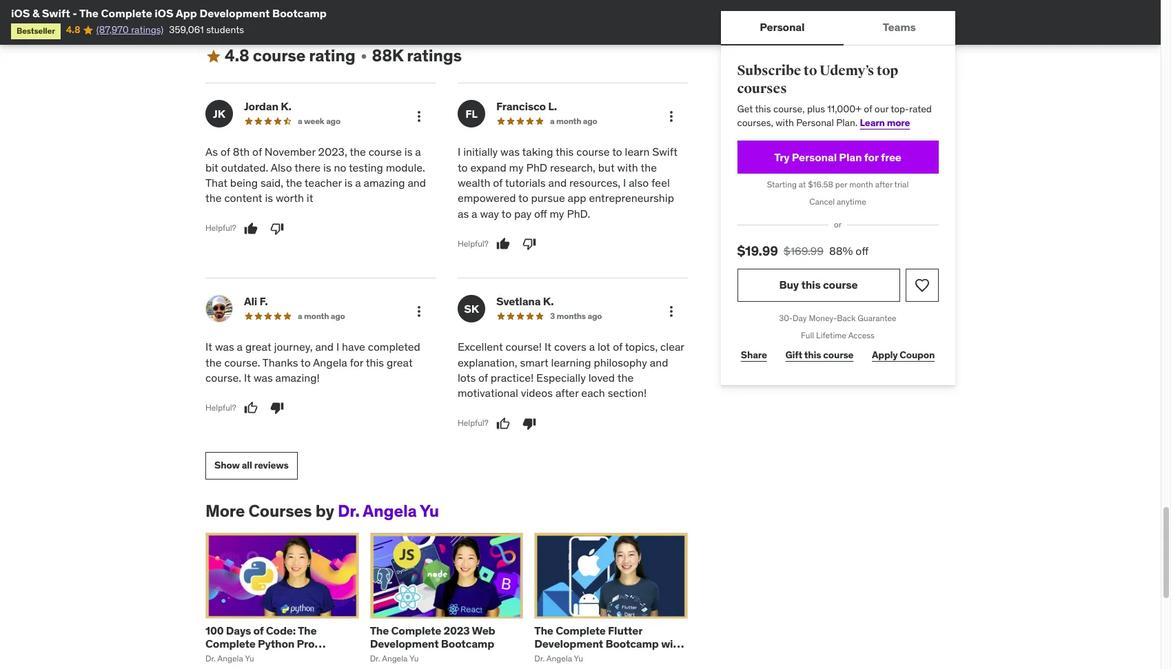 Task type: locate. For each thing, give the bounding box(es) containing it.
ios left app
[[155, 6, 174, 20]]

this right gift
[[805, 349, 822, 361]]

days
[[226, 624, 251, 637]]

4.8 for 4.8
[[66, 24, 80, 36]]

0 vertical spatial for
[[865, 150, 879, 164]]

month
[[556, 116, 581, 126], [850, 180, 874, 190], [304, 311, 329, 321]]

buy this course button
[[738, 269, 900, 302]]

i left have
[[336, 340, 339, 354]]

0 vertical spatial swift
[[42, 6, 70, 20]]

0 horizontal spatial 4.8
[[66, 24, 80, 36]]

a up "journey,"
[[298, 311, 302, 321]]

2 horizontal spatial with
[[776, 116, 794, 129]]

undo mark review by jordan k. as helpful image
[[244, 222, 258, 236]]

helpful? for it was a great journey, and i have completed the course. thanks to angela for this great course. it was amazing!
[[205, 402, 236, 413]]

the up "testing" on the top of page
[[350, 145, 366, 159]]

ago for and
[[331, 311, 345, 321]]

2023 left web
[[444, 624, 470, 637]]

and left have
[[315, 340, 334, 354]]

1 horizontal spatial with
[[661, 637, 684, 651]]

with inside i initially was taking this course to learn swift to expand my phd research, but with the wealth of tutorials and resources, i also feel empowered to pursue app entrepreneurship as a way to pay off my phd.
[[617, 160, 638, 174]]

my down pursue
[[550, 207, 564, 220]]

and
[[408, 176, 426, 190], [548, 176, 567, 190], [315, 340, 334, 354], [650, 355, 668, 369]]

30-
[[779, 313, 793, 323]]

month for completed
[[304, 311, 329, 321]]

2 vertical spatial with
[[661, 637, 684, 651]]

my
[[509, 160, 524, 174], [550, 207, 564, 220]]

complete left web
[[391, 624, 441, 637]]

the up worth
[[286, 176, 302, 190]]

undo mark review by francisco l. as helpful image
[[496, 237, 510, 251]]

k.
[[281, 99, 291, 113], [543, 294, 554, 308]]

for inside it was a great journey, and i have completed the course. thanks to angela for this great course. it was amazing!
[[350, 355, 363, 369]]

2 vertical spatial personal
[[792, 150, 837, 164]]

a left week
[[298, 116, 302, 126]]

0 horizontal spatial after
[[556, 386, 579, 400]]

mark review by ali f. as helpful image
[[244, 401, 258, 415]]

1 vertical spatial was
[[215, 340, 234, 354]]

of right lot
[[613, 340, 623, 354]]

swift inside i initially was taking this course to learn swift to expand my phd research, but with the wealth of tutorials and resources, i also feel empowered to pursue app entrepreneurship as a way to pay off my phd.
[[652, 145, 677, 159]]

ago for 2023,
[[326, 116, 340, 126]]

1 vertical spatial swift
[[652, 145, 677, 159]]

content
[[224, 191, 262, 205]]

to left pay
[[501, 207, 512, 220]]

tab list
[[721, 11, 955, 45]]

additional actions for review by francisco l. image
[[663, 108, 680, 125]]

a left lot
[[589, 340, 595, 354]]

2 vertical spatial for
[[261, 650, 275, 664]]

helpful? left undo mark review by jordan k. as helpful icon on the top left of page
[[205, 223, 236, 233]]

the inside the complete 2023 web development bootcamp dr. angela yu
[[370, 624, 389, 637]]

2 horizontal spatial for
[[865, 150, 879, 164]]

course up jordan k.
[[253, 45, 305, 66]]

2023 down code:
[[278, 650, 304, 664]]

of down explanation,
[[478, 371, 488, 385]]

0 vertical spatial with
[[776, 116, 794, 129]]

1 horizontal spatial after
[[876, 180, 893, 190]]

1 horizontal spatial development
[[370, 637, 439, 651]]

no
[[334, 160, 346, 174]]

k. up 3
[[543, 294, 554, 308]]

this inside i initially was taking this course to learn swift to expand my phd research, but with the wealth of tutorials and resources, i also feel empowered to pursue app entrepreneurship as a way to pay off my phd.
[[556, 145, 574, 159]]

11,000+
[[828, 103, 862, 115]]

0 horizontal spatial off
[[534, 207, 547, 220]]

my up tutorials
[[509, 160, 524, 174]]

complete inside the complete 2023 web development bootcamp dr. angela yu
[[391, 624, 441, 637]]

2 horizontal spatial development
[[534, 637, 603, 651]]

of inside 100 days of code: the complete python pro bootcamp for 2023
[[253, 624, 264, 637]]

month up anytime
[[850, 180, 874, 190]]

1 vertical spatial with
[[617, 160, 638, 174]]

plan.
[[837, 116, 858, 129]]

is
[[404, 145, 413, 159], [323, 160, 331, 174], [344, 176, 353, 190], [265, 191, 273, 205]]

svetlana
[[496, 294, 541, 308]]

1 horizontal spatial a month ago
[[550, 116, 597, 126]]

0 horizontal spatial i
[[336, 340, 339, 354]]

get
[[738, 103, 753, 115]]

more
[[887, 116, 910, 129]]

gift this course link
[[782, 341, 858, 369]]

a month ago down l.
[[550, 116, 597, 126]]

share button
[[738, 341, 771, 369]]

1 horizontal spatial off
[[856, 244, 869, 258]]

and inside excellent course! it covers a lot of topics, clear explanation, smart learning philosophy and lots of practice! especially loved the motivational videos after each section!
[[650, 355, 668, 369]]

a inside it was a great journey, and i have completed the course. thanks to angela for this great course. it was amazing!
[[237, 340, 243, 354]]

show all reviews
[[214, 459, 289, 472]]

off right '88%'
[[856, 244, 869, 258]]

course up "testing" on the top of page
[[369, 145, 402, 159]]

a down l.
[[550, 116, 554, 126]]

subscribe
[[738, 62, 801, 79]]

1 vertical spatial off
[[856, 244, 869, 258]]

course inside as of 8th of november 2023, the course is a bit outdated. also there is no testing module. that being said, the teacher is a amazing and the content is worth it
[[369, 145, 402, 159]]

i
[[458, 145, 461, 159], [623, 176, 626, 190], [336, 340, 339, 354]]

cancel
[[810, 197, 835, 207]]

this down completed
[[366, 355, 384, 369]]

of right days at the left bottom of page
[[253, 624, 264, 637]]

1 vertical spatial month
[[850, 180, 874, 190]]

0 vertical spatial personal
[[760, 20, 805, 34]]

course up back at the top right of page
[[823, 278, 858, 292]]

0 vertical spatial k.
[[281, 99, 291, 113]]

i inside it was a great journey, and i have completed the course. thanks to angela for this great course. it was amazing!
[[336, 340, 339, 354]]

1 horizontal spatial was
[[254, 371, 273, 385]]

0 horizontal spatial development
[[200, 6, 270, 20]]

yu inside the complete 2023 web development bootcamp dr. angela yu
[[409, 654, 419, 664]]

a inside excellent course! it covers a lot of topics, clear explanation, smart learning philosophy and lots of practice! especially loved the motivational videos after each section!
[[589, 340, 595, 354]]

the up "section!"
[[617, 371, 634, 385]]

dr. inside the complete 2023 web development bootcamp dr. angela yu
[[370, 654, 380, 664]]

1 horizontal spatial swift
[[652, 145, 677, 159]]

mark review by svetlana k. as helpful image
[[496, 417, 510, 431]]

starting
[[767, 180, 797, 190]]

of inside "get this course, plus 11,000+ of our top-rated courses, with personal plan."
[[864, 103, 873, 115]]

of right as
[[221, 145, 230, 159]]

after down especially
[[556, 386, 579, 400]]

with down learn at the right top of page
[[617, 160, 638, 174]]

1 horizontal spatial 2023
[[444, 624, 470, 637]]

0 horizontal spatial dr. angela yu
[[205, 654, 254, 664]]

with down course,
[[776, 116, 794, 129]]

0 horizontal spatial great
[[245, 340, 271, 354]]

2 dr. angela yu from the left
[[534, 654, 583, 664]]

bootcamp inside 100 days of code: the complete python pro bootcamp for 2023
[[205, 650, 259, 664]]

ago up the research,
[[583, 116, 597, 126]]

1 horizontal spatial month
[[556, 116, 581, 126]]

ago right week
[[326, 116, 340, 126]]

88%
[[830, 244, 853, 258]]

mark review by jordan k. as unhelpful image
[[270, 222, 284, 236]]

1 vertical spatial after
[[556, 386, 579, 400]]

course up but
[[576, 145, 610, 159]]

1 dr. angela yu from the left
[[205, 654, 254, 664]]

after left trial
[[876, 180, 893, 190]]

helpful? left the mark review by svetlana k. as helpful icon
[[458, 418, 488, 428]]

2 horizontal spatial month
[[850, 180, 874, 190]]

this up courses,
[[755, 103, 771, 115]]

great down completed
[[387, 355, 413, 369]]

the up also
[[641, 160, 657, 174]]

ago up have
[[331, 311, 345, 321]]

100
[[205, 624, 224, 637]]

phd.
[[567, 207, 590, 220]]

0 horizontal spatial month
[[304, 311, 329, 321]]

1 vertical spatial personal
[[797, 116, 834, 129]]

of left the our
[[864, 103, 873, 115]]

additional actions for review by jordan k. image
[[411, 108, 427, 125]]

1 vertical spatial for
[[350, 355, 363, 369]]

off inside i initially was taking this course to learn swift to expand my phd research, but with the wealth of tutorials and resources, i also feel empowered to pursue app entrepreneurship as a way to pay off my phd.
[[534, 207, 547, 220]]

88k ratings
[[372, 45, 462, 66]]

pay
[[514, 207, 532, 220]]

philosophy
[[594, 355, 647, 369]]

at
[[799, 180, 806, 190]]

it
[[205, 340, 212, 354], [544, 340, 551, 354], [244, 371, 251, 385]]

flutter
[[608, 624, 642, 637]]

(87,970 ratings)
[[96, 24, 164, 36]]

2023,
[[318, 145, 347, 159]]

personal up the $16.58
[[792, 150, 837, 164]]

0 vertical spatial was
[[500, 145, 520, 159]]

4.8 right the medium image
[[225, 45, 249, 66]]

amazing!
[[275, 371, 320, 385]]

a right the as
[[472, 207, 477, 220]]

each
[[581, 386, 605, 400]]

1 horizontal spatial 4.8
[[225, 45, 249, 66]]

88k
[[372, 45, 403, 66]]

off down pursue
[[534, 207, 547, 220]]

a month ago up "journey,"
[[298, 311, 345, 321]]

anytime
[[837, 197, 867, 207]]

buy this course
[[780, 278, 858, 292]]

i initially was taking this course to learn swift to expand my phd research, but with the wealth of tutorials and resources, i also feel empowered to pursue app entrepreneurship as a way to pay off my phd.
[[458, 145, 677, 220]]

helpful? for excellent course! it covers a lot of topics, clear explanation, smart learning philosophy and lots of practice! especially loved the motivational videos after each section!
[[458, 418, 488, 428]]

a month ago for and
[[298, 311, 345, 321]]

month for swift
[[556, 116, 581, 126]]

rating
[[309, 45, 355, 66]]

as
[[205, 145, 218, 159]]

this right buy
[[802, 278, 821, 292]]

off
[[534, 207, 547, 220], [856, 244, 869, 258]]

1 horizontal spatial my
[[550, 207, 564, 220]]

ios left &
[[11, 6, 30, 20]]

angela inside the complete 2023 web development bootcamp dr. angela yu
[[382, 654, 408, 664]]

1 vertical spatial course.
[[205, 371, 241, 385]]

month up "journey,"
[[304, 311, 329, 321]]

get this course, plus 11,000+ of our top-rated courses, with personal plan.
[[738, 103, 932, 129]]

1 vertical spatial k.
[[543, 294, 554, 308]]

is down said,
[[265, 191, 273, 205]]

1 horizontal spatial dr. angela yu
[[534, 654, 583, 664]]

ago for lot
[[588, 311, 602, 321]]

app
[[176, 6, 197, 20]]

0 vertical spatial my
[[509, 160, 524, 174]]

0 horizontal spatial swift
[[42, 6, 70, 20]]

for down have
[[350, 355, 363, 369]]

0 vertical spatial off
[[534, 207, 547, 220]]

great up thanks
[[245, 340, 271, 354]]

complete up dart
[[556, 624, 606, 637]]

helpful? left undo mark review by francisco l. as helpful icon
[[458, 238, 488, 249]]

a
[[298, 116, 302, 126], [550, 116, 554, 126], [415, 145, 421, 159], [355, 176, 361, 190], [472, 207, 477, 220], [298, 311, 302, 321], [237, 340, 243, 354], [589, 340, 595, 354]]

or
[[834, 219, 842, 230]]

2023
[[444, 624, 470, 637], [278, 650, 304, 664]]

the left thanks
[[205, 355, 222, 369]]

it inside excellent course! it covers a lot of topics, clear explanation, smart learning philosophy and lots of practice! especially loved the motivational videos after each section!
[[544, 340, 551, 354]]

ago for course
[[583, 116, 597, 126]]

complete left python
[[205, 637, 255, 651]]

1 horizontal spatial for
[[350, 355, 363, 369]]

for down code:
[[261, 650, 275, 664]]

i left also
[[623, 176, 626, 190]]

0 horizontal spatial ios
[[11, 6, 30, 20]]

course.
[[224, 355, 260, 369], [205, 371, 241, 385]]

0 vertical spatial 2023
[[444, 624, 470, 637]]

and up pursue
[[548, 176, 567, 190]]

loved
[[588, 371, 615, 385]]

after inside starting at $16.58 per month after trial cancel anytime
[[876, 180, 893, 190]]

this inside "get this course, plus 11,000+ of our top-rated courses, with personal plan."
[[755, 103, 771, 115]]

&
[[32, 6, 40, 20]]

top-
[[891, 103, 910, 115]]

bestseller
[[17, 26, 55, 36]]

swift left -
[[42, 6, 70, 20]]

research,
[[550, 160, 595, 174]]

dr. angela yu for python
[[205, 654, 254, 664]]

covers
[[554, 340, 586, 354]]

course down 'lifetime'
[[824, 349, 854, 361]]

1 vertical spatial 2023
[[278, 650, 304, 664]]

of inside i initially was taking this course to learn swift to expand my phd research, but with the wealth of tutorials and resources, i also feel empowered to pursue app entrepreneurship as a way to pay off my phd.
[[493, 176, 503, 190]]

development inside the complete flutter development bootcamp with dart
[[534, 637, 603, 651]]

1 vertical spatial a month ago
[[298, 311, 345, 321]]

rated
[[910, 103, 932, 115]]

0 vertical spatial after
[[876, 180, 893, 190]]

1 vertical spatial my
[[550, 207, 564, 220]]

sk
[[464, 302, 479, 315]]

0 vertical spatial a month ago
[[550, 116, 597, 126]]

swift right learn at the right top of page
[[652, 145, 677, 159]]

2 horizontal spatial i
[[623, 176, 626, 190]]

a inside i initially was taking this course to learn swift to expand my phd research, but with the wealth of tutorials and resources, i also feel empowered to pursue app entrepreneurship as a way to pay off my phd.
[[472, 207, 477, 220]]

1 vertical spatial great
[[387, 355, 413, 369]]

1 horizontal spatial ios
[[155, 6, 174, 20]]

clear
[[660, 340, 684, 354]]

to left udemy's in the right of the page
[[804, 62, 817, 79]]

2 vertical spatial i
[[336, 340, 339, 354]]

great
[[245, 340, 271, 354], [387, 355, 413, 369]]

0 horizontal spatial was
[[215, 340, 234, 354]]

0 vertical spatial month
[[556, 116, 581, 126]]

with right flutter
[[661, 637, 684, 651]]

and down "clear"
[[650, 355, 668, 369]]

0 horizontal spatial with
[[617, 160, 638, 174]]

month down l.
[[556, 116, 581, 126]]

helpful? left mark review by ali f. as helpful icon
[[205, 402, 236, 413]]

back
[[837, 313, 856, 323]]

2 vertical spatial was
[[254, 371, 273, 385]]

for left free
[[865, 150, 879, 164]]

4.8 down -
[[66, 24, 80, 36]]

this up the research,
[[556, 145, 574, 159]]

i left the initially
[[458, 145, 461, 159]]

try
[[775, 150, 790, 164]]

to up pay
[[518, 191, 528, 205]]

for
[[865, 150, 879, 164], [350, 355, 363, 369], [261, 650, 275, 664]]

3
[[550, 311, 555, 321]]

1 vertical spatial 4.8
[[225, 45, 249, 66]]

100 days of code: the complete python pro bootcamp for 2023
[[205, 624, 317, 664]]

0 horizontal spatial k.
[[281, 99, 291, 113]]

undo mark review by svetlana k. as unhelpful image
[[522, 417, 536, 431]]

resources,
[[569, 176, 620, 190]]

this inside button
[[802, 278, 821, 292]]

and down the 'module.'
[[408, 176, 426, 190]]

amazing
[[364, 176, 405, 190]]

of down expand
[[493, 176, 503, 190]]

excellent
[[458, 340, 503, 354]]

it
[[307, 191, 313, 205]]

0 vertical spatial i
[[458, 145, 461, 159]]

thanks
[[263, 355, 298, 369]]

a left "journey,"
[[237, 340, 243, 354]]

personal button
[[721, 11, 844, 44]]

plus
[[807, 103, 825, 115]]

swift
[[42, 6, 70, 20], [652, 145, 677, 159]]

subscribe to udemy's top courses
[[738, 62, 899, 97]]

2 vertical spatial month
[[304, 311, 329, 321]]

0 horizontal spatial 2023
[[278, 650, 304, 664]]

0 horizontal spatial a month ago
[[298, 311, 345, 321]]

after
[[876, 180, 893, 190], [556, 386, 579, 400]]

ago right the months
[[588, 311, 602, 321]]

it was a great journey, and i have completed the course. thanks to angela for this great course. it was amazing!
[[205, 340, 420, 385]]

development inside the complete 2023 web development bootcamp dr. angela yu
[[370, 637, 439, 651]]

0 vertical spatial 4.8
[[66, 24, 80, 36]]

k. right jordan
[[281, 99, 291, 113]]

personal down "plus"
[[797, 116, 834, 129]]

udemy's
[[820, 62, 874, 79]]

1 horizontal spatial i
[[458, 145, 461, 159]]

personal up subscribe
[[760, 20, 805, 34]]

0 vertical spatial great
[[245, 340, 271, 354]]

week
[[304, 116, 324, 126]]

1 horizontal spatial k.
[[543, 294, 554, 308]]

off inside $19.99 $169.99 88% off
[[856, 244, 869, 258]]

to up amazing!
[[301, 355, 311, 369]]

complete inside the complete flutter development bootcamp with dart
[[556, 624, 606, 637]]

2 horizontal spatial it
[[544, 340, 551, 354]]

2 horizontal spatial was
[[500, 145, 520, 159]]

python
[[258, 637, 295, 651]]

top
[[877, 62, 899, 79]]

there
[[294, 160, 321, 174]]

0 horizontal spatial for
[[261, 650, 275, 664]]



Task type: describe. For each thing, give the bounding box(es) containing it.
the complete flutter development bootcamp with dart
[[534, 624, 684, 664]]

our
[[875, 103, 889, 115]]

trial
[[895, 180, 909, 190]]

explanation,
[[458, 355, 517, 369]]

was inside i initially was taking this course to learn swift to expand my phd research, but with the wealth of tutorials and resources, i also feel empowered to pursue app entrepreneurship as a way to pay off my phd.
[[500, 145, 520, 159]]

share
[[741, 349, 767, 361]]

as of 8th of november 2023, the course is a bit outdated. also there is no testing module. that being said, the teacher is a amazing and the content is worth it
[[205, 145, 426, 205]]

to inside it was a great journey, and i have completed the course. thanks to angela for this great course. it was amazing!
[[301, 355, 311, 369]]

medium image
[[205, 48, 222, 65]]

motivational
[[458, 386, 518, 400]]

helpful? for as of 8th of november 2023, the course is a bit outdated. also there is no testing module. that being said, the teacher is a amazing and the content is worth it
[[205, 223, 236, 233]]

to up wealth
[[458, 160, 468, 174]]

plan
[[839, 150, 862, 164]]

month inside starting at $16.58 per month after trial cancel anytime
[[850, 180, 874, 190]]

reviews
[[254, 459, 289, 472]]

lot
[[598, 340, 610, 354]]

especially
[[536, 371, 586, 385]]

day
[[793, 313, 807, 323]]

the inside 100 days of code: the complete python pro bootcamp for 2023
[[298, 624, 317, 637]]

bootcamp inside the complete flutter development bootcamp with dart
[[605, 637, 659, 651]]

this for get
[[755, 103, 771, 115]]

more
[[205, 500, 245, 522]]

francisco l.
[[496, 99, 557, 113]]

is up the 'module.'
[[404, 145, 413, 159]]

learning
[[551, 355, 591, 369]]

videos
[[521, 386, 553, 400]]

of right the 8th
[[252, 145, 262, 159]]

entrepreneurship
[[589, 191, 674, 205]]

f.
[[260, 294, 268, 308]]

wealth
[[458, 176, 490, 190]]

and inside i initially was taking this course to learn swift to expand my phd research, but with the wealth of tutorials and resources, i also feel empowered to pursue app entrepreneurship as a way to pay off my phd.
[[548, 176, 567, 190]]

0 horizontal spatial my
[[509, 160, 524, 174]]

dr. angela yu link
[[338, 500, 439, 522]]

said,
[[260, 176, 283, 190]]

$19.99
[[738, 243, 778, 259]]

a up the 'module.'
[[415, 145, 421, 159]]

months
[[557, 311, 586, 321]]

undo mark review by ali f. as unhelpful image
[[270, 401, 284, 415]]

the inside it was a great journey, and i have completed the course. thanks to angela for this great course. it was amazing!
[[205, 355, 222, 369]]

try personal plan for free
[[775, 150, 902, 164]]

apply
[[872, 349, 898, 361]]

personal inside "get this course, plus 11,000+ of our top-rated courses, with personal plan."
[[797, 116, 834, 129]]

coupon
[[900, 349, 935, 361]]

bootcamp inside the complete 2023 web development bootcamp dr. angela yu
[[441, 637, 494, 651]]

starting at $16.58 per month after trial cancel anytime
[[767, 180, 909, 207]]

additional actions for review by svetlana k. image
[[663, 303, 680, 320]]

fl
[[465, 107, 477, 120]]

try personal plan for free link
[[738, 141, 939, 174]]

with inside the complete flutter development bootcamp with dart
[[661, 637, 684, 651]]

2023 inside the complete 2023 web development bootcamp dr. angela yu
[[444, 624, 470, 637]]

feel
[[651, 176, 670, 190]]

learn
[[860, 116, 885, 129]]

ratings)
[[131, 24, 164, 36]]

courses
[[738, 80, 787, 97]]

tab list containing personal
[[721, 11, 955, 45]]

course inside i initially was taking this course to learn swift to expand my phd research, but with the wealth of tutorials and resources, i also feel empowered to pursue app entrepreneurship as a way to pay off my phd.
[[576, 145, 610, 159]]

$16.58
[[808, 180, 834, 190]]

a week ago
[[298, 116, 340, 126]]

4.8 course rating
[[225, 45, 355, 66]]

access
[[849, 330, 875, 340]]

courses
[[248, 500, 312, 522]]

after inside excellent course! it covers a lot of topics, clear explanation, smart learning philosophy and lots of practice! especially loved the motivational videos after each section!
[[556, 386, 579, 400]]

teacher
[[304, 176, 342, 190]]

the inside the complete flutter development bootcamp with dart
[[534, 624, 553, 637]]

to inside the 'subscribe to udemy's top courses'
[[804, 62, 817, 79]]

this for gift
[[805, 349, 822, 361]]

bit
[[205, 160, 218, 174]]

learn
[[625, 145, 650, 159]]

show
[[214, 459, 240, 472]]

and inside it was a great journey, and i have completed the course. thanks to angela for this great course. it was amazing!
[[315, 340, 334, 354]]

100 days of code: the complete python pro bootcamp for 2023 link
[[205, 624, 326, 664]]

the complete 2023 web development bootcamp dr. angela yu
[[370, 624, 495, 664]]

is left no at the top left of the page
[[323, 160, 331, 174]]

taking
[[522, 145, 553, 159]]

complete up (87,970 ratings)
[[101, 6, 152, 20]]

mark review by francisco l. as unhelpful image
[[522, 237, 536, 251]]

personal inside button
[[760, 20, 805, 34]]

1 vertical spatial i
[[623, 176, 626, 190]]

course!
[[506, 340, 542, 354]]

the inside excellent course! it covers a lot of topics, clear explanation, smart learning philosophy and lots of practice! especially loved the motivational videos after each section!
[[617, 371, 634, 385]]

a month ago for course
[[550, 116, 597, 126]]

per
[[836, 180, 848, 190]]

angela inside it was a great journey, and i have completed the course. thanks to angela for this great course. it was amazing!
[[313, 355, 347, 369]]

outdated.
[[221, 160, 268, 174]]

buy
[[780, 278, 799, 292]]

gift
[[786, 349, 803, 361]]

being
[[230, 176, 258, 190]]

a down "testing" on the top of page
[[355, 176, 361, 190]]

2 ios from the left
[[155, 6, 174, 20]]

additional actions for review by ali f. image
[[411, 303, 427, 320]]

teams button
[[844, 11, 955, 44]]

1 horizontal spatial great
[[387, 355, 413, 369]]

dr. angela yu for dart
[[534, 654, 583, 664]]

also
[[629, 176, 649, 190]]

worth
[[276, 191, 304, 205]]

3 months ago
[[550, 311, 602, 321]]

course inside button
[[823, 278, 858, 292]]

full
[[801, 330, 815, 340]]

k. for jordan k.
[[281, 99, 291, 113]]

2023 inside 100 days of code: the complete python pro bootcamp for 2023
[[278, 650, 304, 664]]

free
[[881, 150, 902, 164]]

-
[[73, 6, 77, 20]]

teams
[[883, 20, 916, 34]]

lifetime
[[817, 330, 847, 340]]

30-day money-back guarantee full lifetime access
[[779, 313, 897, 340]]

helpful? for i initially was taking this course to learn swift to expand my phd research, but with the wealth of tutorials and resources, i also feel empowered to pursue app entrepreneurship as a way to pay off my phd.
[[458, 238, 488, 249]]

xsmall image
[[358, 51, 369, 62]]

this for buy
[[802, 278, 821, 292]]

ios & swift - the complete ios app development bootcamp
[[11, 6, 327, 20]]

lots
[[458, 371, 476, 385]]

november
[[265, 145, 316, 159]]

phd
[[526, 160, 547, 174]]

4.8 for 4.8 course rating
[[225, 45, 249, 66]]

and inside as of 8th of november 2023, the course is a bit outdated. also there is no testing module. that being said, the teacher is a amazing and the content is worth it
[[408, 176, 426, 190]]

all
[[242, 459, 252, 472]]

$169.99
[[784, 244, 824, 258]]

jordan
[[244, 99, 278, 113]]

svetlana k.
[[496, 294, 554, 308]]

1 ios from the left
[[11, 6, 30, 20]]

1 horizontal spatial it
[[244, 371, 251, 385]]

francisco
[[496, 99, 546, 113]]

pursue
[[531, 191, 565, 205]]

the down that at the top of the page
[[205, 191, 222, 205]]

module.
[[386, 160, 425, 174]]

complete inside 100 days of code: the complete python pro bootcamp for 2023
[[205, 637, 255, 651]]

is down no at the top left of the page
[[344, 176, 353, 190]]

0 vertical spatial course.
[[224, 355, 260, 369]]

(87,970
[[96, 24, 129, 36]]

empowered
[[458, 191, 516, 205]]

0 horizontal spatial it
[[205, 340, 212, 354]]

more courses by dr. angela yu
[[205, 500, 439, 522]]

8th
[[233, 145, 250, 159]]

ratings
[[407, 45, 462, 66]]

completed
[[368, 340, 420, 354]]

have
[[342, 340, 365, 354]]

apply coupon button
[[869, 341, 939, 369]]

students
[[206, 24, 244, 36]]

learn more link
[[860, 116, 910, 129]]

wishlist image
[[914, 277, 931, 294]]

for inside 100 days of code: the complete python pro bootcamp for 2023
[[261, 650, 275, 664]]

this inside it was a great journey, and i have completed the course. thanks to angela for this great course. it was amazing!
[[366, 355, 384, 369]]

the inside i initially was taking this course to learn swift to expand my phd research, but with the wealth of tutorials and resources, i also feel empowered to pursue app entrepreneurship as a way to pay off my phd.
[[641, 160, 657, 174]]

with inside "get this course, plus 11,000+ of our top-rated courses, with personal plan."
[[776, 116, 794, 129]]

to up but
[[612, 145, 622, 159]]

tutorials
[[505, 176, 546, 190]]

k. for svetlana k.
[[543, 294, 554, 308]]



Task type: vqa. For each thing, say whether or not it's contained in the screenshot.
Ali F.
yes



